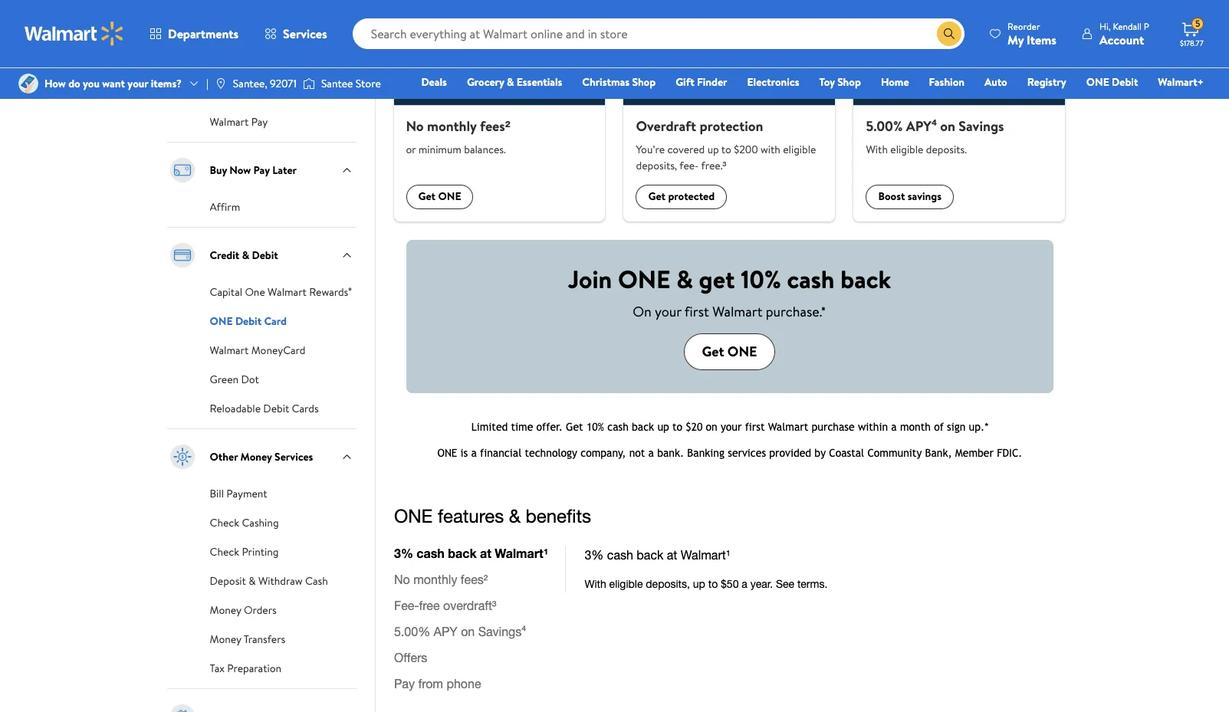 Task type: describe. For each thing, give the bounding box(es) containing it.
fee-
[[680, 158, 699, 173]]

santee,
[[233, 76, 267, 91]]

get one for get one 'button' inside no monthly fees² list item
[[418, 189, 461, 204]]

check cashing
[[210, 515, 279, 530]]

list containing no monthly fees²
[[385, 0, 1075, 221]]

get protected
[[648, 189, 715, 204]]

one down join one & get 10% cash back on your first walmart purchase.*
[[727, 342, 757, 361]]

check printing link
[[210, 543, 279, 560]]

2 horizontal spatial get
[[702, 342, 724, 361]]

reloadable debit cards
[[210, 401, 319, 416]]

essentials
[[517, 74, 562, 90]]

check for check printing
[[210, 544, 239, 560]]

back
[[840, 262, 891, 296]]

one debit link
[[1079, 74, 1145, 90]]

finder
[[697, 74, 727, 90]]

overdraft protection list item
[[614, 0, 844, 221]]

affirm
[[210, 199, 240, 215]]

search icon image
[[943, 28, 955, 40]]

one inside no monthly fees² list item
[[438, 189, 461, 204]]

cashing
[[242, 515, 279, 530]]

you
[[83, 76, 100, 91]]

now
[[230, 162, 251, 178]]

cash
[[787, 262, 835, 296]]

monthly
[[427, 117, 477, 136]]

want
[[102, 76, 125, 91]]

deposit & withdraw cash
[[210, 573, 328, 589]]

money for services
[[210, 85, 241, 100]]

other money services
[[210, 449, 313, 465]]

protected
[[668, 189, 715, 204]]

walmart pay link
[[210, 113, 268, 129]]

auto link
[[978, 74, 1014, 90]]

deposit & withdraw cash link
[[210, 572, 328, 589]]

rewards®
[[309, 284, 352, 300]]

money transfers link
[[210, 630, 285, 647]]

services inside money services home link
[[244, 85, 282, 100]]

10%
[[741, 262, 781, 296]]

bill payment link
[[210, 484, 267, 501]]

cards
[[292, 401, 319, 416]]

departments
[[168, 25, 239, 42]]

get one for bottommost get one 'button'
[[702, 342, 757, 361]]

0 vertical spatial pay
[[251, 114, 268, 129]]

transfers
[[244, 632, 285, 647]]

account
[[1099, 31, 1144, 48]]

eligible inside overdraft protection you're covered up to $200 with eligible deposits, fee- free.³
[[783, 141, 816, 157]]

Walmart Site-Wide search field
[[352, 18, 965, 49]]

withdraw
[[258, 573, 303, 589]]

one debit card link
[[210, 312, 287, 329]]

1 vertical spatial pay
[[253, 162, 270, 178]]

your inside join one & get 10% cash back on your first walmart purchase.*
[[655, 302, 681, 321]]

grocery & essentials link
[[460, 74, 569, 90]]

tax preparation link
[[210, 659, 281, 676]]

deposit
[[210, 573, 246, 589]]

money transfers
[[210, 632, 285, 647]]

overdraft protection you're covered up to $200 with eligible deposits, fee- free.³
[[636, 117, 816, 173]]

how do you want your items?
[[44, 76, 182, 91]]

money orders
[[210, 603, 277, 618]]

later
[[272, 162, 297, 178]]

0 vertical spatial your
[[128, 76, 148, 91]]

reorder my items
[[1007, 20, 1056, 48]]

one debit card
[[210, 313, 287, 329]]

services inside services dropdown button
[[283, 25, 327, 42]]

to
[[721, 141, 731, 157]]

boost savings
[[878, 189, 942, 204]]

one down 'capital'
[[210, 313, 233, 329]]

buy now pay later
[[210, 162, 297, 178]]

hi,
[[1099, 20, 1111, 33]]

electronics link
[[740, 74, 806, 90]]

santee store
[[321, 76, 381, 91]]

reloadable debit cards link
[[210, 399, 319, 416]]

auto
[[984, 74, 1007, 90]]

free.³
[[701, 158, 726, 173]]

gift
[[676, 74, 694, 90]]

apy⁴
[[906, 117, 937, 136]]

walmart up card
[[268, 284, 307, 300]]

5.00% apy⁴ on savings with eligible deposits.
[[866, 117, 1004, 157]]

grocery
[[467, 74, 504, 90]]

5.00% apy superscript four on savings. with eligible deposits. boost savings. image
[[854, 0, 1065, 106]]

boost savings button
[[866, 184, 954, 209]]

registry link
[[1020, 74, 1073, 90]]

featured
[[210, 48, 252, 64]]

debit for one debit card
[[235, 313, 262, 329]]

fees²
[[480, 117, 510, 136]]

& for grocery & essentials
[[507, 74, 514, 90]]

get protected button
[[636, 184, 727, 209]]

home inside home link
[[881, 74, 909, 90]]

buy now pay later image
[[167, 155, 197, 185]]

fashion
[[929, 74, 965, 90]]

|
[[206, 76, 208, 91]]

with
[[761, 141, 780, 157]]

reloadable
[[210, 401, 261, 416]]

departments button
[[136, 15, 252, 52]]

gift cards image
[[167, 701, 197, 712]]

join one & get 10% cash back on your first walmart purchase.*
[[568, 262, 891, 321]]

$200
[[734, 141, 758, 157]]

debit up the one
[[252, 248, 278, 263]]

electronics
[[747, 74, 799, 90]]

join
[[568, 262, 612, 296]]

5 $178.77
[[1180, 17, 1204, 48]]

christmas shop link
[[575, 74, 663, 90]]

balances.
[[464, 141, 506, 157]]

tax
[[210, 661, 225, 676]]

do
[[68, 76, 80, 91]]

services button
[[252, 15, 340, 52]]

2 vertical spatial services
[[275, 449, 313, 465]]

cash
[[305, 573, 328, 589]]



Task type: vqa. For each thing, say whether or not it's contained in the screenshot.
"Toy Shop"
yes



Task type: locate. For each thing, give the bounding box(es) containing it.
money for transfers
[[210, 632, 241, 647]]

how
[[44, 76, 66, 91]]

shop for toy shop
[[837, 74, 861, 90]]

hi, kendall p account
[[1099, 20, 1149, 48]]

2 eligible from the left
[[890, 141, 923, 157]]

2 shop from the left
[[837, 74, 861, 90]]

get one button
[[406, 184, 473, 209], [684, 334, 775, 370]]

get one
[[418, 189, 461, 204], [702, 342, 757, 361]]

debit for one debit
[[1112, 74, 1138, 90]]

 image
[[18, 74, 38, 94]]

shop
[[632, 74, 656, 90], [837, 74, 861, 90]]

p
[[1144, 20, 1149, 33]]

get one down first
[[702, 342, 757, 361]]

1 vertical spatial services
[[244, 85, 282, 100]]

home inside money services home link
[[285, 85, 313, 100]]

eligible inside 5.00% apy⁴ on savings with eligible deposits.
[[890, 141, 923, 157]]

toy shop
[[819, 74, 861, 90]]

 image for santee store
[[303, 76, 315, 91]]

money inside money services home link
[[210, 85, 241, 100]]

0 horizontal spatial  image
[[215, 77, 227, 90]]

0 horizontal spatial shop
[[632, 74, 656, 90]]

no monthly fees² or minimum balances.
[[406, 117, 510, 157]]

1 check from the top
[[210, 515, 239, 530]]

 image for santee, 92071
[[215, 77, 227, 90]]

toy
[[819, 74, 835, 90]]

one down account
[[1086, 74, 1109, 90]]

shop for christmas shop
[[632, 74, 656, 90]]

get
[[699, 262, 735, 296]]

deals link
[[414, 74, 454, 90]]

money down the deposit on the bottom left
[[210, 603, 241, 618]]

0 horizontal spatial get one button
[[406, 184, 473, 209]]

1 vertical spatial get one button
[[684, 334, 775, 370]]

1 horizontal spatial home
[[881, 74, 909, 90]]

1 horizontal spatial get one
[[702, 342, 757, 361]]

get one button down minimum
[[406, 184, 473, 209]]

1 horizontal spatial your
[[655, 302, 681, 321]]

one inside "link"
[[1086, 74, 1109, 90]]

money inside 'money transfers' link
[[210, 632, 241, 647]]

card
[[264, 313, 287, 329]]

eligible right with
[[783, 141, 816, 157]]

one
[[245, 284, 265, 300]]

walmart moneycard link
[[210, 341, 306, 358]]

services
[[283, 25, 327, 42], [244, 85, 282, 100], [275, 449, 313, 465]]

you're
[[636, 141, 665, 157]]

& inside join one & get 10% cash back on your first walmart purchase.*
[[676, 262, 693, 296]]

& right grocery
[[507, 74, 514, 90]]

shop right christmas
[[632, 74, 656, 90]]

pay down money services home
[[251, 114, 268, 129]]

eligible
[[783, 141, 816, 157], [890, 141, 923, 157]]

money orders link
[[210, 601, 277, 618]]

1 shop from the left
[[632, 74, 656, 90]]

eligible down the apy⁴
[[890, 141, 923, 157]]

home link
[[874, 74, 916, 90]]

kendall
[[1113, 20, 1142, 33]]

2 check from the top
[[210, 544, 239, 560]]

bill payment
[[210, 486, 267, 501]]

shop inside "toy shop" link
[[837, 74, 861, 90]]

green
[[210, 372, 239, 387]]

walmart+
[[1158, 74, 1204, 90]]

deposits,
[[636, 158, 677, 173]]

0 horizontal spatial your
[[128, 76, 148, 91]]

0 horizontal spatial get one
[[418, 189, 461, 204]]

& for deposit & withdraw cash
[[249, 573, 256, 589]]

1 eligible from the left
[[783, 141, 816, 157]]

money
[[210, 85, 241, 100], [240, 449, 272, 465], [210, 603, 241, 618], [210, 632, 241, 647]]

1 vertical spatial check
[[210, 544, 239, 560]]

&
[[507, 74, 514, 90], [242, 248, 249, 263], [676, 262, 693, 296], [249, 573, 256, 589]]

christmas
[[582, 74, 629, 90]]

shop right toy
[[837, 74, 861, 90]]

get down first
[[702, 342, 724, 361]]

gift finder link
[[669, 74, 734, 90]]

other money services image
[[167, 442, 197, 472]]

92071
[[270, 76, 297, 91]]

christmas shop
[[582, 74, 656, 90]]

check
[[210, 515, 239, 530], [210, 544, 239, 560]]

buy
[[210, 162, 227, 178]]

with
[[866, 141, 888, 157]]

walmart moneycard
[[210, 343, 306, 358]]

savings
[[908, 189, 942, 204]]

& right credit
[[242, 248, 249, 263]]

pay right now
[[253, 162, 270, 178]]

0 vertical spatial get one button
[[406, 184, 473, 209]]

& inside 'link'
[[507, 74, 514, 90]]

1 horizontal spatial get
[[648, 189, 666, 204]]

overdraft protection. you're covered up to two hundred dollars with direct deposit, fee-free. superscript three. get protected. image
[[624, 0, 835, 106]]

one debit
[[1086, 74, 1138, 90]]

no monthly fees² list item
[[385, 0, 614, 221]]

credit & debit image
[[167, 240, 197, 271]]

moneycard
[[251, 343, 306, 358]]

credit
[[210, 248, 239, 263]]

other
[[210, 449, 238, 465]]

get down minimum
[[418, 189, 436, 204]]

get inside no monthly fees² list item
[[418, 189, 436, 204]]

walmart up green dot link
[[210, 343, 249, 358]]

home up 5.00%
[[881, 74, 909, 90]]

minimum
[[418, 141, 461, 157]]

printing
[[242, 544, 279, 560]]

0 horizontal spatial home
[[285, 85, 313, 100]]

one down minimum
[[438, 189, 461, 204]]

no monthly fees superscript two. or minimum balances. get one. image
[[394, 0, 605, 106]]

1 horizontal spatial shop
[[837, 74, 861, 90]]

1 horizontal spatial  image
[[303, 76, 315, 91]]

shop inside christmas shop link
[[632, 74, 656, 90]]

& right the deposit on the bottom left
[[249, 573, 256, 589]]

registry
[[1027, 74, 1066, 90]]

fashion link
[[922, 74, 971, 90]]

1 horizontal spatial get one button
[[684, 334, 775, 370]]

items?
[[151, 76, 182, 91]]

get for overdraft
[[648, 189, 666, 204]]

no
[[406, 117, 424, 136]]

capital
[[210, 284, 242, 300]]

get
[[418, 189, 436, 204], [648, 189, 666, 204], [702, 342, 724, 361]]

0 horizontal spatial get
[[418, 189, 436, 204]]

debit for reloadable debit cards
[[263, 401, 289, 416]]

one up 'on'
[[618, 262, 671, 296]]

reorder
[[1007, 20, 1040, 33]]

money right "|"
[[210, 85, 241, 100]]

walmart inside join one & get 10% cash back on your first walmart purchase.*
[[712, 302, 762, 321]]

affirm link
[[210, 198, 240, 215]]

5.00%
[[866, 117, 903, 136]]

home left santee
[[285, 85, 313, 100]]

walmart down money services home
[[210, 114, 249, 129]]

money right other
[[240, 449, 272, 465]]

savings
[[959, 117, 1004, 136]]

& left get
[[676, 262, 693, 296]]

get inside button
[[648, 189, 666, 204]]

1 horizontal spatial eligible
[[890, 141, 923, 157]]

0 vertical spatial check
[[210, 515, 239, 530]]

your right want
[[128, 76, 148, 91]]

walmart pay
[[210, 114, 268, 129]]

walmart down get
[[712, 302, 762, 321]]

debit left cards
[[263, 401, 289, 416]]

get one button down first
[[684, 334, 775, 370]]

walmart image
[[25, 21, 124, 46]]

list
[[385, 0, 1075, 221]]

debit down account
[[1112, 74, 1138, 90]]

 image
[[303, 76, 315, 91], [215, 77, 227, 90]]

Search search field
[[352, 18, 965, 49]]

0 vertical spatial services
[[283, 25, 327, 42]]

your right 'on'
[[655, 302, 681, 321]]

debit inside "link"
[[1112, 74, 1138, 90]]

5.00% apy⁴ on savings list item
[[844, 0, 1074, 221]]

check for check cashing
[[210, 515, 239, 530]]

money for orders
[[210, 603, 241, 618]]

your
[[128, 76, 148, 91], [655, 302, 681, 321]]

1 vertical spatial get one
[[702, 342, 757, 361]]

santee
[[321, 76, 353, 91]]

santee, 92071
[[233, 76, 297, 91]]

money services home
[[210, 85, 313, 100]]

& for credit & debit
[[242, 248, 249, 263]]

0 horizontal spatial eligible
[[783, 141, 816, 157]]

deposits.
[[926, 141, 967, 157]]

get for no
[[418, 189, 436, 204]]

overdraft
[[636, 117, 696, 136]]

1 vertical spatial your
[[655, 302, 681, 321]]

get one inside no monthly fees² list item
[[418, 189, 461, 204]]

check up the deposit on the bottom left
[[210, 544, 239, 560]]

 image right 92071
[[303, 76, 315, 91]]

featured image
[[167, 41, 197, 71]]

get one button inside no monthly fees² list item
[[406, 184, 473, 209]]

credit & debit
[[210, 248, 278, 263]]

0 vertical spatial get one
[[418, 189, 461, 204]]

toy shop link
[[812, 74, 868, 90]]

one inside join one & get 10% cash back on your first walmart purchase.*
[[618, 262, 671, 296]]

get one down minimum
[[418, 189, 461, 204]]

 image right "|"
[[215, 77, 227, 90]]

debit left card
[[235, 313, 262, 329]]

check down "bill"
[[210, 515, 239, 530]]

gift finder
[[676, 74, 727, 90]]

purchase.*
[[766, 302, 826, 321]]

get down deposits,
[[648, 189, 666, 204]]

money up tax
[[210, 632, 241, 647]]



